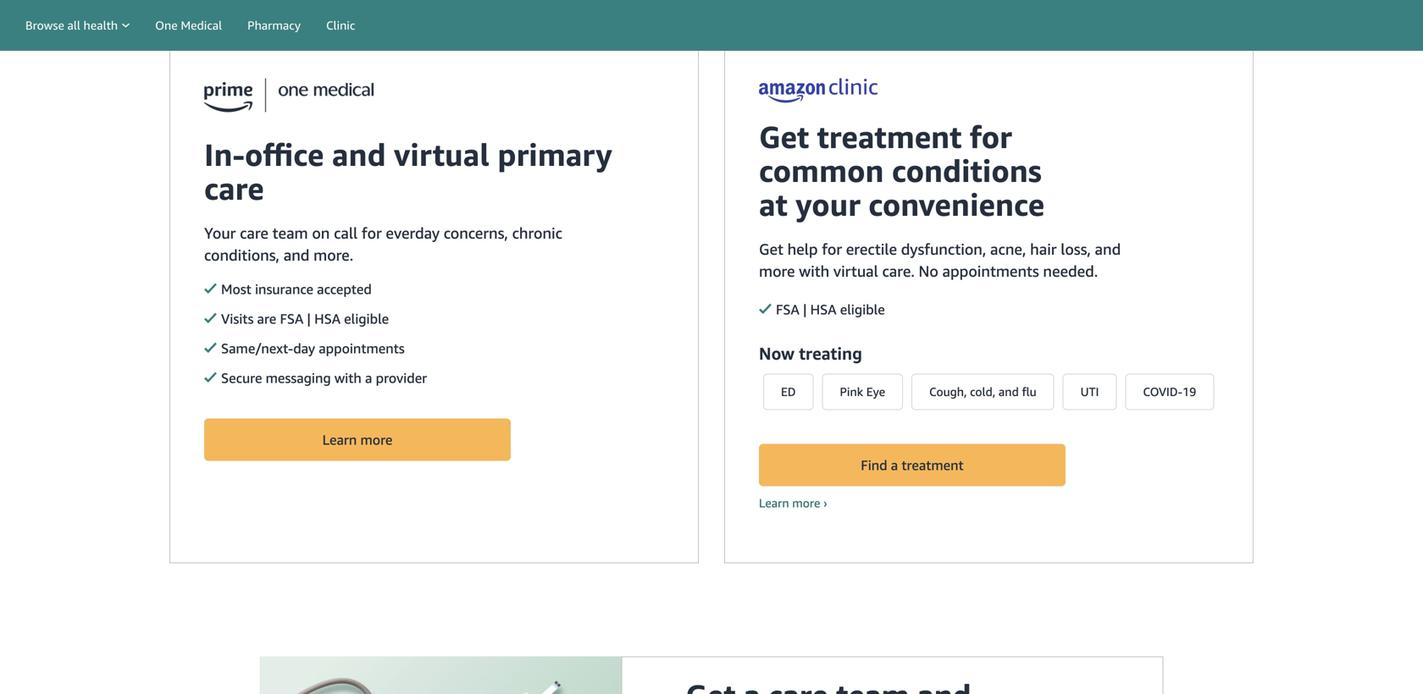 Task type: vqa. For each thing, say whether or not it's contained in the screenshot.
ED LINK
yes



Task type: locate. For each thing, give the bounding box(es) containing it.
primary
[[498, 137, 612, 173]]

more left the ›
[[793, 497, 821, 511]]

learn
[[323, 432, 357, 448], [759, 497, 789, 511]]

no
[[919, 262, 939, 281]]

checkmark image image left the same/next-
[[204, 343, 217, 354]]

1 horizontal spatial |
[[803, 302, 807, 318]]

get left help
[[759, 240, 784, 259]]

acne,
[[991, 240, 1027, 259]]

accepted
[[317, 282, 372, 298]]

checkmark image image left most
[[204, 284, 217, 295]]

with down help
[[799, 262, 830, 281]]

1 vertical spatial learn
[[759, 497, 789, 511]]

get help for erectile dysfunction, acne, hair loss, and more with virtual care. no appointments needed.
[[759, 240, 1121, 281]]

0 vertical spatial appointments
[[943, 262, 1040, 281]]

in-
[[204, 137, 245, 173]]

0 horizontal spatial with
[[335, 370, 362, 387]]

1 get from the top
[[759, 119, 809, 155]]

more down help
[[759, 262, 795, 281]]

fsa
[[776, 302, 800, 318], [280, 311, 304, 327]]

1 horizontal spatial virtual
[[834, 262, 879, 281]]

and right loss,
[[1095, 240, 1121, 259]]

1 horizontal spatial appointments
[[943, 262, 1040, 281]]

0 vertical spatial virtual
[[394, 137, 490, 173]]

hsa
[[811, 302, 837, 318], [314, 311, 341, 327]]

0 vertical spatial more
[[759, 262, 795, 281]]

0 horizontal spatial |
[[307, 311, 311, 327]]

0 vertical spatial learn
[[323, 432, 357, 448]]

for inside 'get help for erectile dysfunction, acne, hair loss, and more with virtual care. no appointments needed.'
[[822, 240, 842, 259]]

eligible
[[840, 302, 885, 318], [344, 311, 389, 327]]

learn more
[[323, 432, 393, 448]]

and inside your care team on call for everday concerns, chronic conditions, and more.
[[284, 246, 310, 265]]

find a treatment link
[[759, 445, 1066, 487]]

team
[[273, 224, 308, 243]]

0 vertical spatial with
[[799, 262, 830, 281]]

a right find
[[891, 458, 899, 474]]

0 horizontal spatial for
[[362, 224, 382, 243]]

eye
[[867, 385, 886, 399]]

help
[[788, 240, 818, 259]]

2 vertical spatial more
[[793, 497, 821, 511]]

hsa up same/next-day appointments on the left
[[314, 311, 341, 327]]

learn for learn more ›
[[759, 497, 789, 511]]

treating
[[799, 344, 863, 364]]

virtual down erectile
[[834, 262, 879, 281]]

a left the 'provider'
[[365, 370, 372, 387]]

1 vertical spatial get
[[759, 240, 784, 259]]

for for get treatment for common conditions at your convenience
[[970, 119, 1013, 155]]

learn inside 'link'
[[323, 432, 357, 448]]

and down team
[[284, 246, 310, 265]]

more inside learn more 'link'
[[361, 432, 393, 448]]

care
[[204, 170, 264, 207], [240, 224, 269, 243]]

eligible down care.
[[840, 302, 885, 318]]

1 horizontal spatial with
[[799, 262, 830, 281]]

more down the 'provider'
[[361, 432, 393, 448]]

virtual up everday
[[394, 137, 490, 173]]

0 horizontal spatial virtual
[[394, 137, 490, 173]]

learn left the ›
[[759, 497, 789, 511]]

checkmark image image left the visits on the top of the page
[[204, 313, 217, 324]]

0 horizontal spatial appointments
[[319, 341, 405, 357]]

on
[[312, 224, 330, 243]]

a
[[365, 370, 372, 387], [891, 458, 899, 474]]

checkmark image image for visits
[[204, 313, 217, 324]]

dysfunction,
[[901, 240, 987, 259]]

0 vertical spatial get
[[759, 119, 809, 155]]

0 horizontal spatial a
[[365, 370, 372, 387]]

and left flu
[[999, 385, 1019, 399]]

checkmark image image for same/next-
[[204, 343, 217, 354]]

fsa up 'now'
[[776, 302, 800, 318]]

with inside 'get help for erectile dysfunction, acne, hair loss, and more with virtual care. no appointments needed.'
[[799, 262, 830, 281]]

1 vertical spatial treatment
[[902, 458, 964, 474]]

erectile
[[846, 240, 897, 259]]

ed link
[[764, 375, 813, 410]]

checkmark image image left secure
[[204, 373, 217, 384]]

and
[[332, 137, 386, 173], [1095, 240, 1121, 259], [284, 246, 310, 265], [999, 385, 1019, 399]]

|
[[803, 302, 807, 318], [307, 311, 311, 327]]

eligible down accepted
[[344, 311, 389, 327]]

2 get from the top
[[759, 240, 784, 259]]

hsa up treating
[[811, 302, 837, 318]]

flu
[[1022, 385, 1037, 399]]

1 horizontal spatial for
[[822, 240, 842, 259]]

1 horizontal spatial a
[[891, 458, 899, 474]]

1 vertical spatial a
[[891, 458, 899, 474]]

fsa right are
[[280, 311, 304, 327]]

| up same/next-day appointments on the left
[[307, 311, 311, 327]]

1 vertical spatial virtual
[[834, 262, 879, 281]]

appointments down acne,
[[943, 262, 1040, 281]]

checkmark image image
[[204, 284, 217, 295], [759, 304, 772, 315], [204, 313, 217, 324], [204, 343, 217, 354], [204, 373, 217, 384]]

for right help
[[822, 240, 842, 259]]

for inside get treatment for common conditions at your convenience
[[970, 119, 1013, 155]]

1 vertical spatial with
[[335, 370, 362, 387]]

same/next-day appointments
[[221, 341, 405, 357]]

checkmark image image up 'now'
[[759, 304, 772, 315]]

amazon clinic logo image
[[759, 78, 878, 103]]

2 horizontal spatial for
[[970, 119, 1013, 155]]

and inside in-office and virtual primary care
[[332, 137, 386, 173]]

pink
[[840, 385, 864, 399]]

get inside get treatment for common conditions at your convenience
[[759, 119, 809, 155]]

chronic
[[512, 224, 563, 243]]

for up convenience
[[970, 119, 1013, 155]]

most insurance accepted
[[221, 282, 372, 298]]

| up "now treating"
[[803, 302, 807, 318]]

needed.
[[1044, 262, 1099, 281]]

learn down secure messaging with a provider
[[323, 432, 357, 448]]

with down same/next-day appointments on the left
[[335, 370, 362, 387]]

for right call
[[362, 224, 382, 243]]

get inside 'get help for erectile dysfunction, acne, hair loss, and more with virtual care. no appointments needed.'
[[759, 240, 784, 259]]

convenience
[[869, 187, 1045, 223]]

0 horizontal spatial hsa
[[314, 311, 341, 327]]

›
[[824, 497, 828, 511]]

care up your
[[204, 170, 264, 207]]

same/next-
[[221, 341, 293, 357]]

0 vertical spatial care
[[204, 170, 264, 207]]

ed
[[781, 385, 796, 399]]

care inside your care team on call for everday concerns, chronic conditions, and more.
[[240, 224, 269, 243]]

more
[[759, 262, 795, 281], [361, 432, 393, 448], [793, 497, 821, 511]]

your
[[796, 187, 861, 223]]

covid-19
[[1144, 385, 1197, 399]]

treatment
[[817, 119, 962, 155], [902, 458, 964, 474]]

appointments up secure messaging with a provider
[[319, 341, 405, 357]]

and inside 'get help for erectile dysfunction, acne, hair loss, and more with virtual care. no appointments needed.'
[[1095, 240, 1121, 259]]

and right office at the top left of the page
[[332, 137, 386, 173]]

1 vertical spatial more
[[361, 432, 393, 448]]

care inside in-office and virtual primary care
[[204, 170, 264, 207]]

pink eye link
[[823, 375, 903, 410]]

common
[[759, 153, 884, 189]]

secure messaging with a provider
[[221, 370, 427, 387]]

conditions,
[[204, 246, 280, 265]]

with
[[799, 262, 830, 281], [335, 370, 362, 387]]

get treatment for common conditions at your convenience
[[759, 119, 1045, 223]]

checkmark image image for most
[[204, 284, 217, 295]]

0 vertical spatial treatment
[[817, 119, 962, 155]]

virtual
[[394, 137, 490, 173], [834, 262, 879, 281]]

for
[[970, 119, 1013, 155], [362, 224, 382, 243], [822, 240, 842, 259]]

get
[[759, 119, 809, 155], [759, 240, 784, 259]]

learn for learn more
[[323, 432, 357, 448]]

1 vertical spatial care
[[240, 224, 269, 243]]

1 horizontal spatial learn
[[759, 497, 789, 511]]

0 horizontal spatial learn
[[323, 432, 357, 448]]

messaging
[[266, 370, 331, 387]]

care up conditions,
[[240, 224, 269, 243]]

uti
[[1081, 385, 1100, 399]]

get down amazon clinic logo
[[759, 119, 809, 155]]

appointments
[[943, 262, 1040, 281], [319, 341, 405, 357]]



Task type: describe. For each thing, give the bounding box(es) containing it.
virtual inside in-office and virtual primary care
[[394, 137, 490, 173]]

now
[[759, 344, 795, 364]]

cough,
[[930, 385, 967, 399]]

get for get treatment for common conditions at your convenience
[[759, 119, 809, 155]]

19
[[1183, 385, 1197, 399]]

are
[[257, 311, 276, 327]]

visits
[[221, 311, 254, 327]]

find
[[861, 458, 888, 474]]

covid-19 link
[[1127, 375, 1214, 410]]

uti link
[[1064, 375, 1116, 410]]

at
[[759, 187, 788, 223]]

now treating
[[759, 344, 863, 364]]

checkmark image image for fsa
[[759, 304, 772, 315]]

1 horizontal spatial fsa
[[776, 302, 800, 318]]

fsa | hsa eligible
[[776, 302, 885, 318]]

more for learn more ›
[[793, 497, 821, 511]]

visits are fsa | hsa eligible
[[221, 311, 389, 327]]

0 horizontal spatial fsa
[[280, 311, 304, 327]]

more for learn more
[[361, 432, 393, 448]]

and inside cough, cold, and flu link
[[999, 385, 1019, 399]]

learn more ›
[[759, 497, 828, 511]]

0 vertical spatial a
[[365, 370, 372, 387]]

one medical image image
[[170, 0, 698, 44]]

insurance
[[255, 282, 314, 298]]

find a treatment
[[861, 458, 964, 474]]

most
[[221, 282, 251, 298]]

treatment inside "find a treatment" link
[[902, 458, 964, 474]]

your
[[204, 224, 236, 243]]

pink eye
[[840, 385, 886, 399]]

virtual inside 'get help for erectile dysfunction, acne, hair loss, and more with virtual care. no appointments needed.'
[[834, 262, 879, 281]]

1 vertical spatial appointments
[[319, 341, 405, 357]]

appointments inside 'get help for erectile dysfunction, acne, hair loss, and more with virtual care. no appointments needed.'
[[943, 262, 1040, 281]]

0 horizontal spatial eligible
[[344, 311, 389, 327]]

cold,
[[970, 385, 996, 399]]

learn more link
[[204, 419, 511, 462]]

concerns,
[[444, 224, 508, 243]]

1 horizontal spatial eligible
[[840, 302, 885, 318]]

care.
[[883, 262, 915, 281]]

cough, cold, and flu
[[930, 385, 1037, 399]]

1 horizontal spatial hsa
[[811, 302, 837, 318]]

more.
[[314, 246, 354, 265]]

office
[[245, 137, 324, 173]]

provider
[[376, 370, 427, 387]]

learn more › link
[[759, 497, 828, 511]]

get for get help for erectile dysfunction, acne, hair loss, and more with virtual care. no appointments needed.
[[759, 240, 784, 259]]

your care team on call for everday concerns, chronic conditions, and more.
[[204, 224, 563, 265]]

hair
[[1031, 240, 1057, 259]]

for inside your care team on call for everday concerns, chronic conditions, and more.
[[362, 224, 382, 243]]

secure
[[221, 370, 262, 387]]

treatment inside get treatment for common conditions at your convenience
[[817, 119, 962, 155]]

day
[[293, 341, 315, 357]]

call
[[334, 224, 358, 243]]

in-office and virtual primary care
[[204, 137, 612, 207]]

cough, cold, and flu link
[[913, 375, 1054, 410]]

for for get help for erectile dysfunction, acne, hair loss, and more with virtual care. no appointments needed.
[[822, 240, 842, 259]]

prime one medical logo image
[[204, 78, 374, 112]]

everday
[[386, 224, 440, 243]]

more inside 'get help for erectile dysfunction, acne, hair loss, and more with virtual care. no appointments needed.'
[[759, 262, 795, 281]]

conditions
[[892, 153, 1042, 189]]

covid-
[[1144, 385, 1183, 399]]

checkmark image image for secure
[[204, 373, 217, 384]]

loss,
[[1061, 240, 1091, 259]]



